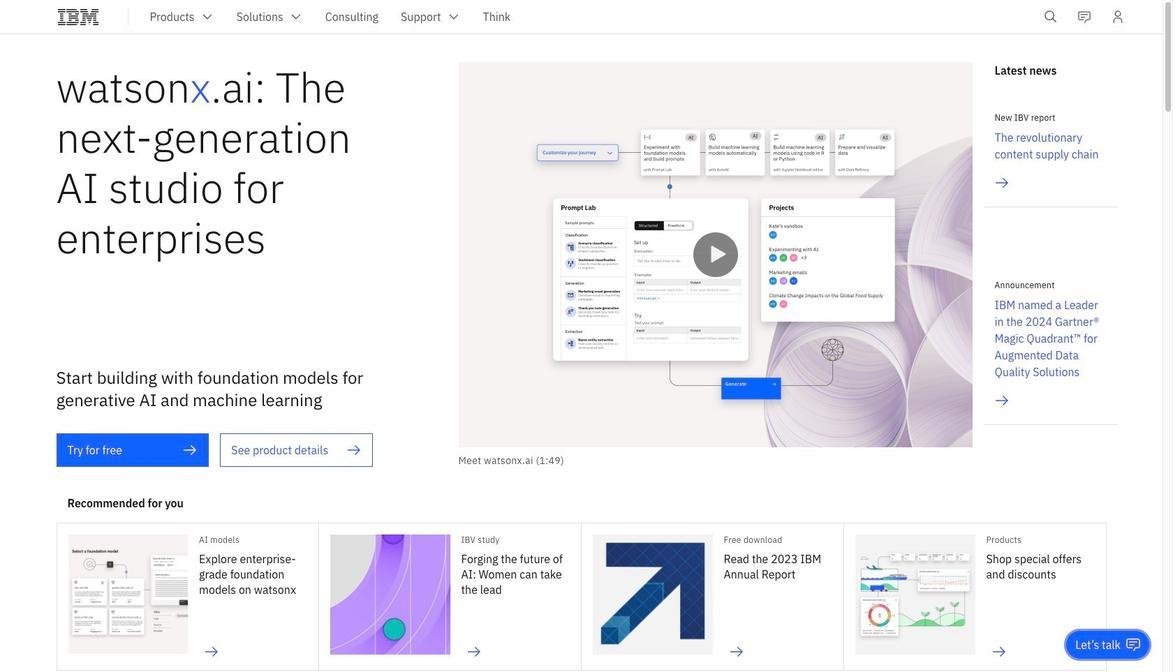 Task type: vqa. For each thing, say whether or not it's contained in the screenshot.
second Test region from the left
no



Task type: locate. For each thing, give the bounding box(es) containing it.
let's talk element
[[1076, 638, 1121, 653]]



